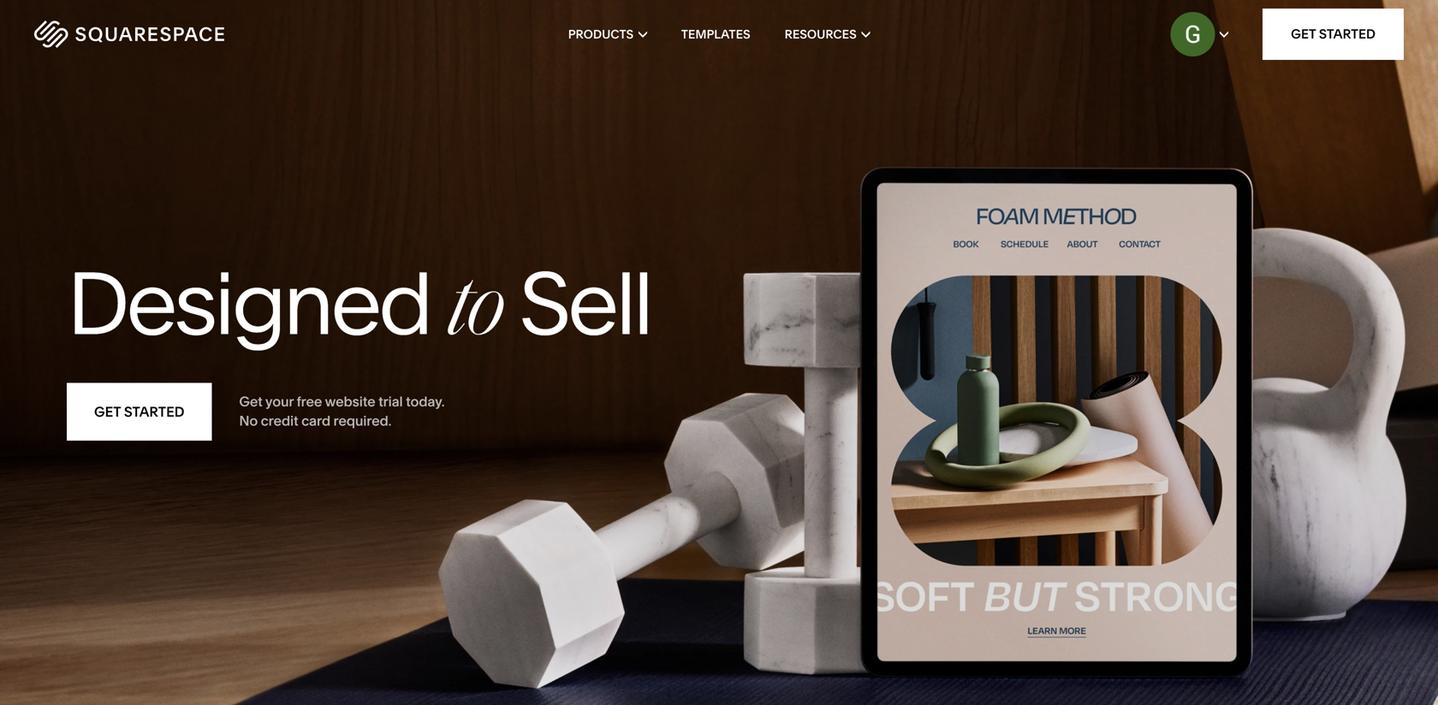 Task type: describe. For each thing, give the bounding box(es) containing it.
resources button
[[785, 0, 870, 69]]

squarespace logo link
[[34, 21, 308, 48]]

free
[[297, 394, 322, 410]]

get your free website trial today. no credit card required.
[[239, 394, 445, 430]]

0 horizontal spatial get
[[94, 404, 121, 420]]

squarespace logo image
[[34, 21, 224, 48]]

to
[[448, 270, 502, 356]]

get started for rightmost get started link
[[1292, 26, 1376, 42]]

trial
[[379, 394, 403, 410]]

templates
[[682, 27, 751, 42]]

designed
[[67, 251, 430, 356]]

started for rightmost get started link
[[1320, 26, 1376, 42]]

resources
[[785, 27, 857, 42]]

card
[[302, 413, 331, 430]]

started for the leftmost get started link
[[124, 404, 185, 420]]



Task type: locate. For each thing, give the bounding box(es) containing it.
get started link
[[1263, 9, 1405, 60], [67, 383, 212, 441]]

website
[[325, 394, 376, 410]]

2 horizontal spatial get
[[1292, 26, 1317, 42]]

credit
[[261, 413, 298, 430]]

0 vertical spatial started
[[1320, 26, 1376, 42]]

1 horizontal spatial get started
[[1292, 26, 1376, 42]]

1 vertical spatial started
[[124, 404, 185, 420]]

1 horizontal spatial started
[[1320, 26, 1376, 42]]

products
[[568, 27, 634, 42]]

1 horizontal spatial get
[[239, 394, 263, 410]]

started
[[1320, 26, 1376, 42], [124, 404, 185, 420]]

templates link
[[682, 0, 751, 69]]

your
[[265, 394, 294, 410]]

0 horizontal spatial started
[[124, 404, 185, 420]]

get inside "get your free website trial today. no credit card required."
[[239, 394, 263, 410]]

no
[[239, 413, 258, 430]]

0 vertical spatial get started
[[1292, 26, 1376, 42]]

products button
[[568, 0, 647, 69]]

1 horizontal spatial get started link
[[1263, 9, 1405, 60]]

sell
[[519, 251, 651, 356]]

get started for the leftmost get started link
[[94, 404, 185, 420]]

designed to sell
[[67, 251, 651, 356]]

0 horizontal spatial get started
[[94, 404, 185, 420]]

1 vertical spatial get started link
[[67, 383, 212, 441]]

0 horizontal spatial get started link
[[67, 383, 212, 441]]

1 vertical spatial get started
[[94, 404, 185, 420]]

get started
[[1292, 26, 1376, 42], [94, 404, 185, 420]]

0 vertical spatial get started link
[[1263, 9, 1405, 60]]

today.
[[406, 394, 445, 410]]

get
[[1292, 26, 1317, 42], [239, 394, 263, 410], [94, 404, 121, 420]]

required.
[[334, 413, 392, 430]]



Task type: vqa. For each thing, say whether or not it's contained in the screenshot.
Customize in the top of the page
no



